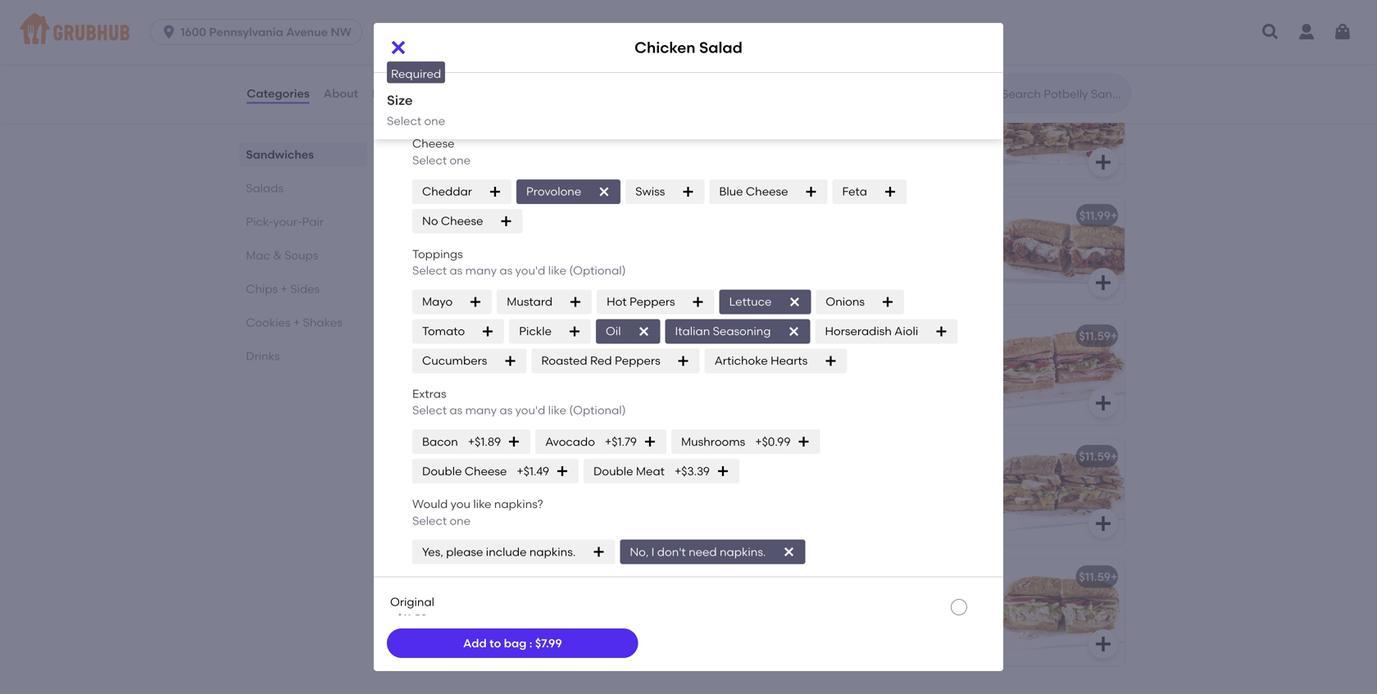 Task type: locate. For each thing, give the bounding box(es) containing it.
1 vertical spatial angus
[[413, 473, 448, 487]]

peppers right red
[[615, 354, 660, 368]]

1 horizontal spatial crumbled
[[513, 0, 566, 5]]

bacon
[[422, 435, 458, 449]]

100%
[[413, 593, 442, 607]]

0 vertical spatial sliced
[[815, 0, 847, 5]]

tomato,
[[413, 249, 457, 262]]

$11.99
[[1080, 209, 1111, 223]]

mac & soups
[[246, 248, 318, 262]]

smoked inside applewood smoked bacon, lettuce, tomato, fresh-sliced avocado
[[480, 232, 524, 246]]

mushrooms down sauce,
[[476, 161, 541, 175]]

swiss
[[636, 185, 665, 199]]

select inside cheese select one
[[412, 153, 447, 167]]

1 vertical spatial roast
[[451, 473, 480, 487]]

many up the +$1.89
[[465, 403, 497, 417]]

hand-
[[413, 352, 449, 366]]

you'd for avocado
[[515, 403, 545, 417]]

0 horizontal spatial salad
[[444, 570, 476, 584]]

applewood
[[413, 232, 477, 246]]

double for double meat
[[594, 464, 633, 478]]

no, i don't need napkins.
[[630, 545, 766, 559]]

cheese for blue cheese
[[746, 185, 788, 199]]

2 (optional) from the top
[[569, 403, 626, 417]]

(optional) inside extras select as many as you'd like (optional)
[[569, 403, 626, 417]]

bread select one
[[412, 56, 471, 86]]

swiss,
[[905, 0, 936, 5]]

peppers right hot
[[630, 295, 675, 309]]

double down +$1.79
[[594, 464, 633, 478]]

1 roast from the top
[[451, 0, 480, 5]]

pick-
[[246, 215, 273, 229]]

available) down avocado,
[[821, 24, 877, 38]]

napkins?
[[494, 497, 543, 511]]

about
[[324, 86, 358, 100]]

one inside cheese select one
[[450, 153, 471, 167]]

provolone, down smothered
[[507, 145, 566, 159]]

0 horizontal spatial sliced
[[449, 352, 481, 366]]

1 vertical spatial you'd
[[515, 403, 545, 417]]

2 horizontal spatial salad
[[829, 570, 862, 584]]

no
[[422, 214, 438, 228]]

turkey breast image
[[635, 318, 757, 425]]

select for toppings
[[412, 264, 447, 278]]

0 vertical spatial chicken
[[635, 38, 696, 57]]

+$0.99
[[755, 435, 791, 449]]

like for mustard
[[548, 264, 566, 278]]

all-
[[780, 111, 799, 125]]

reviews
[[372, 86, 418, 100]]

100% albacore tuna salad, swiss
[[413, 593, 591, 607]]

0 vertical spatial crumbled
[[513, 0, 566, 5]]

(optional)
[[569, 264, 626, 278], [569, 403, 626, 417]]

2 many from the top
[[465, 403, 497, 417]]

0 vertical spatial beef,
[[482, 0, 510, 5]]

grilled chicken image
[[1002, 439, 1125, 545]]

swiss
[[562, 352, 590, 366], [903, 352, 931, 366], [563, 593, 591, 607]]

+ for chicken salad image at the right of the page
[[1111, 570, 1118, 584]]

as up the +$1.89
[[500, 403, 513, 417]]

(where down cheddar,
[[780, 24, 819, 38]]

one for size
[[424, 114, 445, 128]]

peppers,
[[780, 145, 829, 159]]

sliced up cheddar,
[[815, 0, 847, 5]]

angus down roast
[[413, 473, 448, 487]]

1 horizontal spatial (where
[[780, 24, 819, 38]]

1 horizontal spatial available)
[[821, 24, 877, 38]]

mediterranean image
[[1002, 77, 1125, 184]]

select down size
[[387, 114, 421, 128]]

(optional) inside toppings select as many as you'd like (optional)
[[569, 264, 626, 278]]

smoked up toppings select as many as you'd like (optional)
[[480, 232, 524, 246]]

cucumbers
[[422, 354, 487, 368]]

$11.59 for hickory smoked ham, swiss
[[1079, 329, 1111, 343]]

1 vertical spatial smoked
[[825, 352, 869, 366]]

select inside bread select one
[[412, 72, 447, 86]]

roast down beef at left
[[451, 473, 480, 487]]

crumbled inside the pepperoni, old-world capicola, crumbled meatball, smothered in marinara sauce, provolone, italian seasoning, mushrooms (where available)
[[413, 128, 467, 142]]

many for toppings
[[465, 264, 497, 278]]

seasoning
[[713, 324, 771, 338]]

(where inside fresh-sliced avocado, swiss, cheddar, provolone, mushrooms (where available)
[[780, 24, 819, 38]]

swiss for chicken salad
[[563, 593, 591, 607]]

$11.59 +
[[712, 329, 750, 343], [1079, 329, 1118, 343], [712, 450, 750, 464], [1079, 450, 1118, 464], [712, 570, 750, 584], [1079, 570, 1118, 584]]

+$1.89
[[468, 435, 501, 449]]

chips
[[246, 282, 278, 296]]

(where
[[780, 24, 819, 38], [544, 161, 582, 175]]

sliced for turkey
[[449, 352, 481, 366]]

like inside extras select as many as you'd like (optional)
[[548, 403, 566, 417]]

avocado,
[[850, 0, 903, 5]]

1 horizontal spatial italian
[[675, 324, 710, 338]]

sliced
[[815, 0, 847, 5], [492, 249, 525, 262], [449, 352, 481, 366]]

lettuce,
[[568, 232, 610, 246]]

smoked down ham
[[825, 352, 869, 366]]

svg image
[[1333, 22, 1353, 42], [726, 32, 746, 52], [489, 185, 502, 198], [598, 185, 611, 198], [884, 185, 897, 198], [726, 273, 746, 293], [1094, 273, 1113, 293], [469, 295, 482, 309], [569, 295, 582, 309], [692, 295, 705, 309], [788, 295, 801, 309], [568, 325, 581, 338], [787, 325, 800, 338], [935, 325, 948, 338], [824, 354, 837, 368], [508, 435, 521, 448], [643, 435, 657, 448], [716, 465, 730, 478], [782, 546, 796, 559]]

cheddar
[[422, 185, 472, 199]]

0 vertical spatial mushrooms
[[894, 8, 959, 21]]

double down roast beef
[[422, 464, 462, 478]]

provolone, down avocado,
[[833, 8, 891, 21]]

many
[[465, 264, 497, 278], [465, 403, 497, 417]]

$11.59 + for hickory smoked ham, swiss
[[1079, 329, 1118, 343]]

1 double from the left
[[422, 464, 462, 478]]

1 vertical spatial sliced
[[492, 249, 525, 262]]

1 horizontal spatial mushrooms
[[894, 8, 959, 21]]

+ for mediterranean image
[[1111, 88, 1118, 102]]

tuna
[[413, 570, 441, 584]]

0 vertical spatial smoked
[[480, 232, 524, 246]]

fresh-sliced avocado, swiss, cheddar, provolone, mushrooms (where available)
[[780, 0, 959, 38]]

0 vertical spatial angus
[[413, 0, 448, 5]]

salad for chicken salad image at the right of the page
[[829, 570, 862, 584]]

cheese select one
[[412, 137, 471, 167]]

many down fresh-
[[465, 264, 497, 278]]

like inside toppings select as many as you'd like (optional)
[[548, 264, 566, 278]]

world
[[498, 111, 529, 125]]

mushrooms down swiss,
[[894, 8, 959, 21]]

0 vertical spatial many
[[465, 264, 497, 278]]

roast inside angus roast beef, crumbled blue cheese, provolone, horseradish aioli
[[451, 0, 480, 5]]

chicken salad
[[635, 38, 743, 57], [780, 570, 862, 584]]

select down extras
[[412, 403, 447, 417]]

aioli
[[895, 324, 918, 338]]

cheese inside cheese select one
[[412, 137, 455, 151]]

roast for provolone
[[451, 473, 480, 487]]

mushrooms
[[681, 435, 745, 449]]

roasted
[[541, 354, 587, 368]]

2 napkins. from the left
[[720, 545, 766, 559]]

2 horizontal spatial sliced
[[815, 0, 847, 5]]

one inside size select one
[[424, 114, 445, 128]]

(optional) down lettuce,
[[569, 264, 626, 278]]

2 vertical spatial sliced
[[449, 352, 481, 366]]

roasted red peppers
[[541, 354, 660, 368]]

available) inside the pepperoni, old-world capicola, crumbled meatball, smothered in marinara sauce, provolone, italian seasoning, mushrooms (where available)
[[413, 178, 468, 192]]

2 you'd from the top
[[515, 403, 545, 417]]

like for avocado
[[548, 403, 566, 417]]

0 vertical spatial like
[[548, 264, 566, 278]]

1 horizontal spatial salad
[[699, 38, 743, 57]]

(optional) for toppings select as many as you'd like (optional)
[[569, 264, 626, 278]]

hickory smoked ham, swiss
[[780, 352, 931, 366]]

pepper
[[857, 161, 898, 175]]

svg image inside 1600 pennsylvania avenue nw "button"
[[161, 24, 177, 40]]

cheese right blue
[[746, 185, 788, 199]]

select inside extras select as many as you'd like (optional)
[[412, 403, 447, 417]]

$11.99 +
[[1080, 209, 1118, 223]]

many inside toppings select as many as you'd like (optional)
[[465, 264, 497, 278]]

cheese up applewood
[[441, 214, 483, 228]]

+ for tuna salad image
[[744, 570, 750, 584]]

0 horizontal spatial smoked
[[480, 232, 524, 246]]

one up marinara at the left of page
[[424, 114, 445, 128]]

napkins. right include
[[529, 545, 576, 559]]

1 horizontal spatial double
[[594, 464, 633, 478]]

(where up the provolone
[[544, 161, 582, 175]]

crumbled up marinara at the left of page
[[413, 128, 467, 142]]

tuna salad image
[[635, 559, 757, 666]]

like
[[548, 264, 566, 278], [548, 403, 566, 417], [473, 497, 491, 511]]

0 horizontal spatial italian
[[568, 145, 603, 159]]

+ for mama's meatball image
[[1111, 209, 1118, 223]]

provolone
[[526, 185, 581, 199]]

1 vertical spatial like
[[548, 403, 566, 417]]

drinks
[[246, 349, 280, 363]]

roasted
[[877, 128, 920, 142]]

1 vertical spatial many
[[465, 403, 497, 417]]

many inside extras select as many as you'd like (optional)
[[465, 403, 497, 417]]

smoked for applewood
[[480, 232, 524, 246]]

like right you
[[473, 497, 491, 511]]

provolone
[[513, 473, 568, 487]]

italian
[[568, 145, 603, 159], [675, 324, 710, 338]]

you'd down avocado
[[515, 264, 545, 278]]

select for bread
[[412, 72, 447, 86]]

one for bread
[[450, 72, 471, 86]]

soups
[[284, 248, 318, 262]]

1 horizontal spatial napkins.
[[720, 545, 766, 559]]

like down avocado
[[548, 264, 566, 278]]

0 horizontal spatial (where
[[544, 161, 582, 175]]

pennsylvania
[[209, 25, 283, 39]]

one inside bread select one
[[450, 72, 471, 86]]

1 angus from the top
[[413, 0, 448, 5]]

select up "cheddar"
[[412, 153, 447, 167]]

available) down seasoning,
[[413, 178, 468, 192]]

seasoning,
[[413, 161, 473, 175]]

1 horizontal spatial smoked
[[825, 352, 869, 366]]

one
[[450, 72, 471, 86], [424, 114, 445, 128], [450, 153, 471, 167], [450, 514, 471, 528]]

0 vertical spatial chicken salad
[[635, 38, 743, 57]]

2 double from the left
[[594, 464, 633, 478]]

provolone, right cheese,
[[459, 8, 517, 21]]

smoked ham image
[[1002, 318, 1125, 425]]

swiss right salad,
[[563, 593, 591, 607]]

veggie melt image
[[1002, 0, 1125, 63]]

2 roast from the top
[[451, 473, 480, 487]]

you'd for mustard
[[515, 264, 545, 278]]

mushrooms inside the pepperoni, old-world capicola, crumbled meatball, smothered in marinara sauce, provolone, italian seasoning, mushrooms (where available)
[[476, 161, 541, 175]]

angus up cheese,
[[413, 0, 448, 5]]

0 vertical spatial available)
[[821, 24, 877, 38]]

artichoke hearts
[[715, 354, 808, 368]]

select down the "tomato,"
[[412, 264, 447, 278]]

cheese for double cheese
[[465, 464, 507, 478]]

0 vertical spatial (optional)
[[569, 264, 626, 278]]

mushrooms inside fresh-sliced avocado, swiss, cheddar, provolone, mushrooms (where available)
[[894, 8, 959, 21]]

napkins. right need
[[720, 545, 766, 559]]

1 beef, from the top
[[482, 0, 510, 5]]

2 vertical spatial chicken
[[780, 570, 827, 584]]

0 vertical spatial italian
[[568, 145, 603, 159]]

select
[[412, 72, 447, 86], [387, 114, 421, 128], [412, 153, 447, 167], [412, 264, 447, 278], [412, 403, 447, 417], [412, 514, 447, 528]]

salad,
[[526, 593, 560, 607]]

breast,
[[521, 352, 560, 366]]

our
[[925, 145, 944, 159]]

mama's meatball image
[[1002, 198, 1125, 304]]

1 vertical spatial (optional)
[[569, 403, 626, 417]]

1 vertical spatial beef,
[[482, 473, 510, 487]]

sliced down breast at the top of the page
[[449, 352, 481, 366]]

salad for tuna salad image
[[444, 570, 476, 584]]

1 many from the top
[[465, 264, 497, 278]]

breast
[[452, 329, 489, 343]]

0 horizontal spatial double
[[422, 464, 462, 478]]

one up "cheddar"
[[450, 153, 471, 167]]

1 you'd from the top
[[515, 264, 545, 278]]

$11.59 + for hand-sliced turkey breast, swiss
[[712, 329, 750, 343]]

2 vertical spatial like
[[473, 497, 491, 511]]

beef, inside angus roast beef, crumbled blue cheese, provolone, horseradish aioli
[[482, 0, 510, 5]]

cheese up seasoning,
[[412, 137, 455, 151]]

$11.59 for 100% albacore tuna salad, swiss
[[712, 570, 744, 584]]

1600
[[180, 25, 206, 39]]

main navigation navigation
[[0, 0, 1377, 64]]

1 vertical spatial available)
[[413, 178, 468, 192]]

1 vertical spatial crumbled
[[413, 128, 467, 142]]

$11.59 + for angus roast beef, provolone
[[712, 450, 750, 464]]

(optional) up +$1.79
[[569, 403, 626, 417]]

sliced inside fresh-sliced avocado, swiss, cheddar, provolone, mushrooms (where available)
[[815, 0, 847, 5]]

1 horizontal spatial sliced
[[492, 249, 525, 262]]

oil
[[606, 324, 621, 338]]

1 vertical spatial chicken
[[821, 450, 867, 464]]

select inside size select one
[[387, 114, 421, 128]]

need
[[689, 545, 717, 559]]

provolone, inside the pepperoni, old-world capicola, crumbled meatball, smothered in marinara sauce, provolone, italian seasoning, mushrooms (where available)
[[507, 145, 566, 159]]

+$3.39
[[675, 464, 710, 478]]

like up avocado
[[548, 403, 566, 417]]

grilled
[[842, 111, 877, 125]]

beef, for crumbled
[[482, 0, 510, 5]]

sides
[[290, 282, 320, 296]]

+$11.59
[[390, 612, 427, 626]]

roast up cheese,
[[451, 0, 480, 5]]

sliced left avocado
[[492, 249, 525, 262]]

crumbled up horseradish
[[513, 0, 566, 5]]

1 vertical spatial (where
[[544, 161, 582, 175]]

roast beef image
[[635, 439, 757, 545]]

select down bread in the top of the page
[[412, 72, 447, 86]]

1 horizontal spatial chicken salad
[[780, 570, 862, 584]]

2 angus from the top
[[413, 473, 448, 487]]

aioli
[[588, 8, 611, 21]]

swiss for smoked ham
[[562, 352, 590, 366]]

beef, for provolone
[[482, 473, 510, 487]]

smoked for hickory
[[825, 352, 869, 366]]

roast for crumbled
[[451, 0, 480, 5]]

italian down "in"
[[568, 145, 603, 159]]

angus inside angus roast beef, crumbled blue cheese, provolone, horseradish aioli
[[413, 0, 448, 5]]

crumbled inside angus roast beef, crumbled blue cheese, provolone, horseradish aioli
[[513, 0, 566, 5]]

you'd inside toppings select as many as you'd like (optional)
[[515, 264, 545, 278]]

1 vertical spatial peppers
[[615, 354, 660, 368]]

italian left seasoning
[[675, 324, 710, 338]]

don't
[[657, 545, 686, 559]]

0 horizontal spatial mushrooms
[[476, 161, 541, 175]]

select down would
[[412, 514, 447, 528]]

one up white
[[450, 72, 471, 86]]

you'd inside extras select as many as you'd like (optional)
[[515, 403, 545, 417]]

swiss right breast,
[[562, 352, 590, 366]]

chicken salad image
[[1002, 559, 1125, 666]]

select inside toppings select as many as you'd like (optional)
[[412, 264, 447, 278]]

0 vertical spatial roast
[[451, 0, 480, 5]]

pick-your-pair
[[246, 215, 324, 229]]

svg image
[[1261, 22, 1281, 42], [161, 24, 177, 40], [389, 38, 408, 57], [1094, 153, 1113, 172], [682, 185, 695, 198], [805, 185, 818, 198], [500, 215, 513, 228], [881, 295, 894, 309], [481, 325, 495, 338], [637, 325, 651, 338], [504, 354, 517, 368], [677, 354, 690, 368], [1094, 394, 1113, 413], [797, 435, 810, 448], [556, 465, 569, 478], [1094, 514, 1113, 534], [592, 546, 605, 559], [1094, 635, 1113, 654]]

cheese down beef at left
[[465, 464, 507, 478]]

sliced inside applewood smoked bacon, lettuce, tomato, fresh-sliced avocado
[[492, 249, 525, 262]]

categories
[[247, 86, 310, 100]]

1 (optional) from the top
[[569, 264, 626, 278]]

i
[[651, 545, 655, 559]]

0 vertical spatial you'd
[[515, 264, 545, 278]]

0 horizontal spatial crumbled
[[413, 128, 467, 142]]

0 horizontal spatial available)
[[413, 178, 468, 192]]

avocado
[[527, 249, 577, 262]]

meat
[[636, 464, 665, 478]]

0 vertical spatial (where
[[780, 24, 819, 38]]

2 beef, from the top
[[482, 473, 510, 487]]

one down you
[[450, 514, 471, 528]]

sauce,
[[468, 145, 504, 159]]

1 vertical spatial mushrooms
[[476, 161, 541, 175]]

fresh-
[[460, 249, 492, 262]]

0 horizontal spatial napkins.
[[529, 545, 576, 559]]

you'd up avocado
[[515, 403, 545, 417]]



Task type: vqa. For each thing, say whether or not it's contained in the screenshot.


Task type: describe. For each thing, give the bounding box(es) containing it.
please
[[446, 545, 483, 559]]

original +$11.59
[[390, 595, 434, 626]]

tomato
[[422, 324, 465, 338]]

old-
[[476, 111, 498, 125]]

original
[[390, 595, 434, 609]]

select for size
[[387, 114, 421, 128]]

sliced for avocado,
[[815, 0, 847, 5]]

$11.59 for hand-sliced turkey breast, swiss
[[712, 329, 744, 343]]

provolone, inside angus roast beef, crumbled blue cheese, provolone, horseradish aioli
[[459, 8, 517, 21]]

to
[[490, 636, 501, 650]]

grilled chicken
[[780, 450, 867, 464]]

one for cheese
[[450, 153, 471, 167]]

hot
[[607, 295, 627, 309]]

and
[[901, 145, 923, 159]]

include
[[486, 545, 527, 559]]

hand-sliced turkey breast, swiss
[[413, 352, 590, 366]]

avenue
[[286, 25, 328, 39]]

size select one
[[387, 92, 445, 128]]

nw
[[331, 25, 352, 39]]

would
[[412, 497, 448, 511]]

provolone, inside fresh-sliced avocado, swiss, cheddar, provolone, mushrooms (where available)
[[833, 8, 891, 21]]

beef
[[448, 450, 474, 464]]

+$7.99 button
[[374, 0, 1003, 55]]

angus roast beef, provolone
[[413, 473, 568, 487]]

svg image inside main navigation navigation
[[1333, 22, 1353, 42]]

yes,
[[422, 545, 443, 559]]

1 vertical spatial chicken salad
[[780, 570, 862, 584]]

add to bag : $7.99
[[463, 636, 562, 650]]

natural
[[799, 111, 839, 125]]

extras select as many as you'd like (optional)
[[412, 387, 626, 417]]

hot
[[836, 161, 854, 175]]

+ for turkey breast image
[[744, 329, 750, 343]]

fresh-
[[780, 0, 815, 5]]

$7.99
[[535, 636, 562, 650]]

cheese,
[[413, 8, 456, 21]]

cookies + shakes
[[246, 316, 342, 330]]

add
[[463, 636, 487, 650]]

1 napkins. from the left
[[529, 545, 576, 559]]

hickory
[[780, 352, 822, 366]]

as down applewood smoked bacon, lettuce, tomato, fresh-sliced avocado
[[500, 264, 513, 278]]

italian seasoning
[[675, 324, 771, 338]]

mustard
[[507, 295, 553, 309]]

roast beef
[[413, 450, 474, 464]]

smothered
[[526, 128, 586, 142]]

blue
[[569, 0, 593, 5]]

(where inside the pepperoni, old-world capicola, crumbled meatball, smothered in marinara sauce, provolone, italian seasoning, mushrooms (where available)
[[544, 161, 582, 175]]

shakes
[[303, 316, 342, 330]]

tuna
[[498, 593, 524, 607]]

horseradish
[[825, 324, 892, 338]]

mac
[[246, 248, 270, 262]]

ham
[[829, 329, 856, 343]]

angus for angus roast beef, provolone
[[413, 473, 448, 487]]

in
[[589, 128, 599, 142]]

angus for angus roast beef, crumbled blue cheese, provolone, horseradish aioli
[[413, 0, 448, 5]]

select for cheese
[[412, 153, 447, 167]]

toppings
[[412, 247, 463, 261]]

bag
[[504, 636, 527, 650]]

feta,
[[928, 111, 954, 125]]

sandwiches
[[246, 148, 314, 161]]

select for extras
[[412, 403, 447, 417]]

turkey breast
[[413, 329, 489, 343]]

$11.59 + for 100% albacore tuna salad, swiss
[[712, 570, 750, 584]]

onions
[[826, 295, 865, 309]]

as up bacon
[[450, 403, 463, 417]]

yes, please include napkins.
[[422, 545, 576, 559]]

like inside would you like napkins? select one
[[473, 497, 491, 511]]

pizza melt image
[[635, 77, 757, 184]]

signature
[[780, 161, 833, 175]]

Search Potbelly Sandwich Works search field
[[1000, 86, 1126, 102]]

red
[[590, 354, 612, 368]]

available) inside fresh-sliced avocado, swiss, cheddar, provolone, mushrooms (where available)
[[821, 24, 877, 38]]

chips + sides
[[246, 282, 320, 296]]

about button
[[323, 64, 359, 123]]

horseradish aioli
[[825, 324, 918, 338]]

avocado
[[545, 435, 595, 449]]

white
[[422, 104, 455, 118]]

hummus
[[900, 161, 949, 175]]

double for double cheese
[[422, 464, 462, 478]]

+ for the grilled chicken image
[[1111, 450, 1118, 464]]

you
[[451, 497, 471, 511]]

swiss down 'aioli'
[[903, 352, 931, 366]]

blta image
[[635, 198, 757, 304]]

0 vertical spatial peppers
[[630, 295, 675, 309]]

blue
[[719, 185, 743, 199]]

chicken,
[[879, 111, 925, 125]]

:
[[529, 636, 532, 650]]

italian inside the pepperoni, old-world capicola, crumbled meatball, smothered in marinara sauce, provolone, italian seasoning, mushrooms (where available)
[[568, 145, 603, 159]]

+ for smoked ham image in the right of the page
[[1111, 329, 1118, 343]]

your-
[[273, 215, 302, 229]]

cheese for no cheese
[[441, 214, 483, 228]]

cheddar,
[[780, 8, 830, 21]]

feta
[[842, 185, 867, 199]]

artichoke
[[715, 354, 768, 368]]

grilled
[[780, 450, 818, 464]]

(optional) for extras select as many as you'd like (optional)
[[569, 403, 626, 417]]

bacon,
[[526, 232, 565, 246]]

+$7.99
[[390, 23, 423, 37]]

bread
[[412, 56, 446, 70]]

+ for roast beef image
[[744, 450, 750, 464]]

as down 'toppings'
[[450, 264, 463, 278]]

many for extras
[[465, 403, 497, 417]]

1 vertical spatial italian
[[675, 324, 710, 338]]

would you like napkins? select one
[[412, 497, 543, 528]]

steakhouse beef image
[[635, 0, 757, 63]]

double cheese
[[422, 464, 507, 478]]

pickle
[[519, 324, 552, 338]]

meatball,
[[470, 128, 523, 142]]

albacore
[[445, 593, 495, 607]]

toppings select as many as you'd like (optional)
[[412, 247, 626, 278]]

one inside would you like napkins? select one
[[450, 514, 471, 528]]

marinara
[[413, 145, 465, 159]]

$11.59 for angus roast beef, provolone
[[712, 450, 744, 464]]

0 horizontal spatial chicken salad
[[635, 38, 743, 57]]

size
[[387, 92, 413, 108]]

select inside would you like napkins? select one
[[412, 514, 447, 528]]

artichoke
[[780, 128, 833, 142]]



